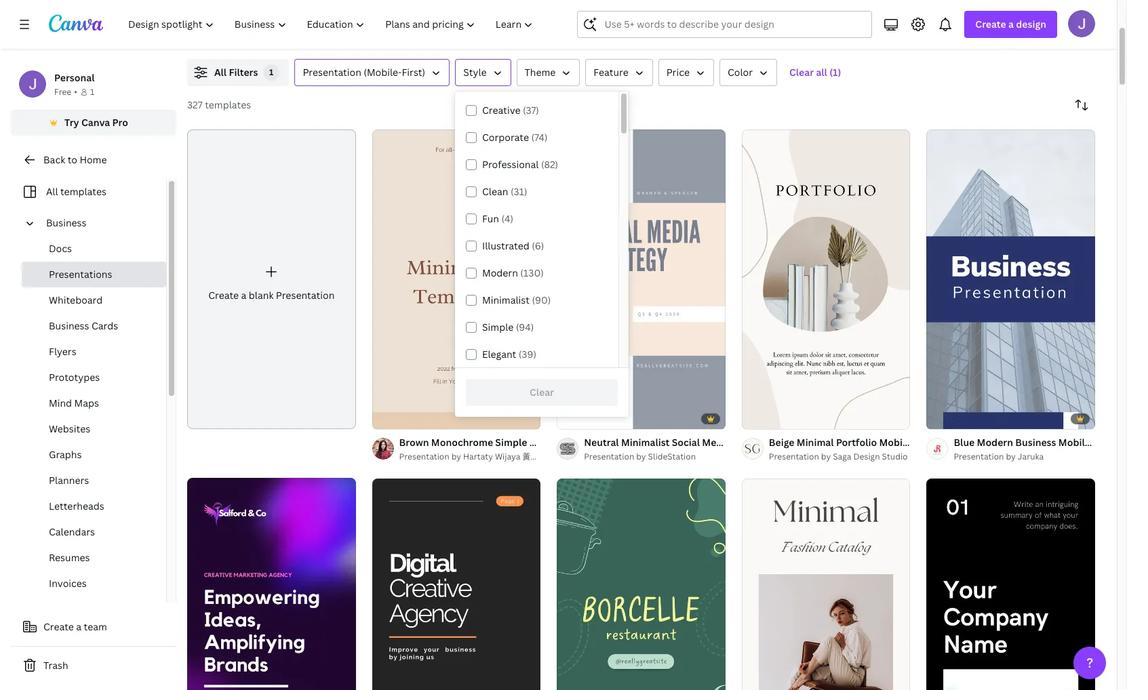 Task type: describe. For each thing, give the bounding box(es) containing it.
all templates
[[46, 185, 106, 198]]

elegant (39)
[[482, 348, 537, 361]]

slidestation
[[648, 451, 696, 463]]

1 for 1 of 7
[[382, 414, 386, 423]]

blue modern business mobile-first pre presentation by jaruka
[[954, 436, 1127, 463]]

professional
[[482, 158, 539, 171]]

price
[[667, 66, 690, 79]]

all for all filters
[[214, 66, 227, 79]]

a for blank
[[241, 289, 246, 302]]

docs link
[[22, 236, 166, 262]]

mind maps
[[49, 397, 99, 410]]

resumes
[[49, 551, 90, 564]]

gray orange simple creative agency responsive presentation image
[[372, 479, 541, 691]]

(39)
[[519, 348, 537, 361]]

calendars link
[[22, 520, 166, 545]]

flyers link
[[22, 339, 166, 365]]

presentations
[[49, 268, 112, 281]]

portfolio
[[836, 436, 877, 449]]

1 inside 1 filter options selected element
[[269, 66, 274, 78]]

invoices
[[49, 577, 87, 590]]

style
[[463, 66, 487, 79]]

graphs
[[49, 448, 82, 461]]

pre
[[1117, 436, 1127, 449]]

a for design
[[1009, 18, 1014, 31]]

(6)
[[532, 239, 544, 252]]

wijaya
[[495, 451, 521, 463]]

Sort by button
[[1068, 92, 1095, 119]]

business for business cards
[[49, 319, 89, 332]]

neutral minimalist social media strategy mobile-first presentation image
[[557, 130, 726, 429]]

filters
[[229, 66, 258, 79]]

24
[[585, 414, 593, 423]]

15
[[954, 414, 963, 423]]

illustrated (6)
[[482, 239, 544, 252]]

clear for clear all (1)
[[790, 66, 814, 79]]

presentation by hartaty wijaya 黃意清 link
[[399, 450, 547, 464]]

create a team button
[[11, 614, 176, 641]]

studio
[[882, 451, 908, 463]]

of for presentation by slidestation
[[572, 414, 582, 423]]

back
[[43, 153, 65, 166]]

1 by from the left
[[452, 451, 461, 463]]

black pink purple modern gradient blur creative company profile mobile-first presentation image
[[187, 478, 356, 691]]

mind maps link
[[22, 391, 166, 416]]

all templates link
[[19, 179, 158, 205]]

color
[[728, 66, 753, 79]]

a for team
[[76, 621, 81, 634]]

personal
[[54, 71, 95, 84]]

websites
[[49, 423, 90, 435]]

all
[[816, 66, 827, 79]]

(90)
[[532, 294, 551, 307]]

(94)
[[516, 321, 534, 334]]

of for presentation by jaruka
[[942, 414, 952, 423]]

graphs link
[[22, 442, 166, 468]]

of for presentation by saga design studio
[[757, 414, 767, 423]]

mobile
[[879, 436, 911, 449]]

fun (4)
[[482, 212, 514, 225]]

back to home link
[[11, 147, 176, 174]]

presentation by hartaty wijaya 黃意清
[[399, 451, 547, 463]]

327 templates
[[187, 98, 251, 111]]

corporate
[[482, 131, 529, 144]]

(82)
[[541, 158, 558, 171]]

planners
[[49, 474, 89, 487]]

all for all templates
[[46, 185, 58, 198]]

presentation inside 'element'
[[276, 289, 335, 302]]

whiteboard
[[49, 294, 103, 307]]

all filters
[[214, 66, 258, 79]]

creative (37)
[[482, 104, 539, 117]]

beige
[[769, 436, 795, 449]]

price button
[[658, 59, 714, 86]]

1 of 15
[[936, 414, 963, 423]]

websites link
[[22, 416, 166, 442]]

feature button
[[586, 59, 653, 86]]

trash
[[43, 659, 68, 672]]

green and yellow creative restaurant promotion mobile first presentation image
[[557, 479, 726, 691]]

presentation (mobile-first)
[[303, 66, 425, 79]]

canva
[[81, 116, 110, 129]]

(4)
[[502, 212, 514, 225]]

•
[[74, 86, 77, 98]]

by inside beige minimal portfolio mobile presentation presentation by saga design studio
[[821, 451, 831, 463]]

simple (94)
[[482, 321, 534, 334]]

whiteboard link
[[22, 288, 166, 313]]

saga
[[833, 451, 852, 463]]

feature
[[594, 66, 629, 79]]

327
[[187, 98, 203, 111]]

create a blank presentation element
[[187, 130, 356, 429]]

theme button
[[517, 59, 580, 86]]

minimalist (90)
[[482, 294, 551, 307]]

creative
[[482, 104, 521, 117]]



Task type: locate. For each thing, give the bounding box(es) containing it.
1 vertical spatial business
[[49, 319, 89, 332]]

invoices link
[[22, 571, 166, 597]]

1 inside 1 of 24 'link'
[[567, 414, 570, 423]]

of left 15
[[942, 414, 952, 423]]

1 vertical spatial clear
[[530, 386, 554, 399]]

1 of 7
[[382, 414, 403, 423]]

jaruka
[[1018, 451, 1044, 463]]

team
[[84, 621, 107, 634]]

blue modern business mobile-first presentation image
[[927, 130, 1095, 429]]

create inside create a design dropdown button
[[976, 18, 1006, 31]]

presentation (mobile-first) button
[[295, 59, 450, 86]]

2 by from the left
[[821, 451, 831, 463]]

Search search field
[[605, 12, 864, 37]]

calendars
[[49, 526, 95, 539]]

create a blank presentation link
[[187, 130, 356, 429]]

2 horizontal spatial a
[[1009, 18, 1014, 31]]

clear for clear
[[530, 386, 554, 399]]

黃意清
[[523, 451, 547, 463]]

to
[[68, 153, 77, 166]]

presentation by saga design studio link
[[769, 450, 911, 464]]

4 by from the left
[[1006, 451, 1016, 463]]

0 vertical spatial business
[[46, 216, 87, 229]]

fun
[[482, 212, 499, 225]]

3 by from the left
[[636, 451, 646, 463]]

create a blank presentation
[[208, 289, 335, 302]]

1 right • on the top
[[90, 86, 94, 98]]

prototypes link
[[22, 365, 166, 391]]

0 vertical spatial a
[[1009, 18, 1014, 31]]

7
[[400, 414, 403, 423]]

docs
[[49, 242, 72, 255]]

maps
[[74, 397, 99, 410]]

create left 'team'
[[43, 621, 74, 634]]

first
[[1094, 436, 1115, 449]]

3 of from the left
[[572, 414, 582, 423]]

business cards
[[49, 319, 118, 332]]

clear button
[[466, 379, 618, 406]]

minimalist
[[482, 294, 530, 307]]

hartaty
[[463, 451, 493, 463]]

None search field
[[578, 11, 873, 38]]

0 vertical spatial clear
[[790, 66, 814, 79]]

free
[[54, 86, 71, 98]]

create inside 'element'
[[208, 289, 239, 302]]

presentation down beige
[[769, 451, 819, 463]]

1 for 1 of 11
[[751, 414, 755, 423]]

templates for all templates
[[60, 185, 106, 198]]

modern inside 'blue modern business mobile-first pre presentation by jaruka'
[[977, 436, 1013, 449]]

1 of 7 link
[[372, 130, 541, 429]]

by left hartaty
[[452, 451, 461, 463]]

design
[[1016, 18, 1047, 31]]

clear down (39)
[[530, 386, 554, 399]]

2 vertical spatial a
[[76, 621, 81, 634]]

black and white corporate technology mobile-first presentation image
[[927, 479, 1095, 691]]

create for create a design
[[976, 18, 1006, 31]]

try canva pro
[[64, 116, 128, 129]]

presentation by slidestation
[[584, 451, 696, 463]]

top level navigation element
[[119, 11, 545, 38]]

1 vertical spatial a
[[241, 289, 246, 302]]

presentation right blank in the left of the page
[[276, 289, 335, 302]]

a
[[1009, 18, 1014, 31], [241, 289, 246, 302], [76, 621, 81, 634]]

presentation down 1 of 15
[[914, 436, 973, 449]]

1 left 24
[[567, 414, 570, 423]]

jacob simon image
[[1068, 10, 1095, 37]]

1 right filters
[[269, 66, 274, 78]]

simple
[[482, 321, 514, 334]]

a inside 'element'
[[241, 289, 246, 302]]

of left 7
[[388, 414, 398, 423]]

back to home
[[43, 153, 107, 166]]

1 inside 1 of 11 link
[[751, 414, 755, 423]]

first)
[[402, 66, 425, 79]]

of left 24
[[572, 414, 582, 423]]

business link
[[41, 210, 158, 236]]

1 vertical spatial create
[[208, 289, 239, 302]]

0 vertical spatial templates
[[205, 98, 251, 111]]

(74)
[[531, 131, 548, 144]]

of
[[388, 414, 398, 423], [757, 414, 767, 423], [572, 414, 582, 423], [942, 414, 952, 423]]

by inside 'blue modern business mobile-first pre presentation by jaruka'
[[1006, 451, 1016, 463]]

by
[[452, 451, 461, 463], [821, 451, 831, 463], [636, 451, 646, 463], [1006, 451, 1016, 463]]

1 inside 1 of 7 "link"
[[382, 414, 386, 423]]

templates for 327 templates
[[205, 98, 251, 111]]

a left blank in the left of the page
[[241, 289, 246, 302]]

0 horizontal spatial clear
[[530, 386, 554, 399]]

0 horizontal spatial modern
[[482, 267, 518, 279]]

create left design
[[976, 18, 1006, 31]]

blank
[[249, 289, 274, 302]]

1 left 15
[[936, 414, 940, 423]]

1 horizontal spatial all
[[214, 66, 227, 79]]

business cards link
[[22, 313, 166, 339]]

create left blank in the left of the page
[[208, 289, 239, 302]]

of left 11
[[757, 414, 767, 423]]

business for business
[[46, 216, 87, 229]]

1 for 1 of 24
[[567, 414, 570, 423]]

presentation inside 'blue modern business mobile-first pre presentation by jaruka'
[[954, 451, 1004, 463]]

clear inside button
[[530, 386, 554, 399]]

1 of from the left
[[388, 414, 398, 423]]

blue
[[954, 436, 975, 449]]

beige minimal portfolio mobile presentation link
[[769, 435, 973, 450]]

pro
[[112, 116, 128, 129]]

1 left 11
[[751, 414, 755, 423]]

modern
[[482, 267, 518, 279], [977, 436, 1013, 449]]

of inside 'link'
[[572, 414, 582, 423]]

business up "flyers"
[[49, 319, 89, 332]]

1 horizontal spatial clear
[[790, 66, 814, 79]]

2 of from the left
[[757, 414, 767, 423]]

a left design
[[1009, 18, 1014, 31]]

design
[[854, 451, 880, 463]]

business inside 'blue modern business mobile-first pre presentation by jaruka'
[[1016, 436, 1056, 449]]

2 vertical spatial business
[[1016, 436, 1056, 449]]

0 vertical spatial all
[[214, 66, 227, 79]]

create inside create a team button
[[43, 621, 74, 634]]

create a design
[[976, 18, 1047, 31]]

clear all (1) button
[[783, 59, 848, 86]]

1 of 24
[[567, 414, 593, 423]]

prototypes
[[49, 371, 100, 384]]

all left filters
[[214, 66, 227, 79]]

1 vertical spatial modern
[[977, 436, 1013, 449]]

blue modern business mobile-first pre link
[[954, 435, 1127, 450]]

free •
[[54, 86, 77, 98]]

beige minimal portfolio mobile presentation image
[[742, 130, 911, 429]]

1 left 7
[[382, 414, 386, 423]]

by left saga
[[821, 451, 831, 463]]

try
[[64, 116, 79, 129]]

1 inside 1 of 15 link
[[936, 414, 940, 423]]

1 vertical spatial all
[[46, 185, 58, 198]]

of inside "link"
[[388, 414, 398, 423]]

1 horizontal spatial modern
[[977, 436, 1013, 449]]

templates right the 327
[[205, 98, 251, 111]]

(130)
[[520, 267, 544, 279]]

style button
[[455, 59, 511, 86]]

(mobile-
[[364, 66, 402, 79]]

0 horizontal spatial create
[[43, 621, 74, 634]]

templates
[[205, 98, 251, 111], [60, 185, 106, 198]]

1 horizontal spatial create
[[208, 289, 239, 302]]

presentation down top level navigation 'element'
[[303, 66, 361, 79]]

clear inside button
[[790, 66, 814, 79]]

create for create a blank presentation
[[208, 289, 239, 302]]

all down back
[[46, 185, 58, 198]]

1 of 11 link
[[742, 130, 911, 429]]

0 horizontal spatial templates
[[60, 185, 106, 198]]

presentation down 24
[[584, 451, 634, 463]]

a inside button
[[76, 621, 81, 634]]

business up docs at the left top of page
[[46, 216, 87, 229]]

0 horizontal spatial a
[[76, 621, 81, 634]]

clear all (1)
[[790, 66, 841, 79]]

modern down illustrated
[[482, 267, 518, 279]]

0 horizontal spatial all
[[46, 185, 58, 198]]

by left jaruka
[[1006, 451, 1016, 463]]

try canva pro button
[[11, 110, 176, 136]]

color button
[[720, 59, 777, 86]]

by left slidestation
[[636, 451, 646, 463]]

1 vertical spatial templates
[[60, 185, 106, 198]]

1 horizontal spatial templates
[[205, 98, 251, 111]]

1 for 1
[[90, 86, 94, 98]]

0 vertical spatial modern
[[482, 267, 518, 279]]

presentation inside button
[[303, 66, 361, 79]]

presentation by jaruka link
[[954, 450, 1095, 464]]

templates down back to home
[[60, 185, 106, 198]]

minimalist fashion brand catalog mobile presentation image
[[742, 479, 911, 691]]

4 of from the left
[[942, 414, 952, 423]]

(1)
[[830, 66, 841, 79]]

11
[[769, 414, 777, 423]]

create a design button
[[965, 11, 1057, 38]]

0 vertical spatial create
[[976, 18, 1006, 31]]

1 horizontal spatial a
[[241, 289, 246, 302]]

illustrated
[[482, 239, 530, 252]]

minimal
[[797, 436, 834, 449]]

modern right blue
[[977, 436, 1013, 449]]

clear left the all at right top
[[790, 66, 814, 79]]

business
[[46, 216, 87, 229], [49, 319, 89, 332], [1016, 436, 1056, 449]]

flyers
[[49, 345, 76, 358]]

business up jaruka
[[1016, 436, 1056, 449]]

presentation by slidestation link
[[584, 450, 726, 464]]

mind
[[49, 397, 72, 410]]

presentation down 7
[[399, 451, 450, 463]]

presentation down blue
[[954, 451, 1004, 463]]

elegant
[[482, 348, 516, 361]]

create for create a team
[[43, 621, 74, 634]]

a inside dropdown button
[[1009, 18, 1014, 31]]

a left 'team'
[[76, 621, 81, 634]]

1 for 1 of 15
[[936, 414, 940, 423]]

2 vertical spatial create
[[43, 621, 74, 634]]

clear
[[790, 66, 814, 79], [530, 386, 554, 399]]

brown monochrome simple minimalist mobile-first presentation image
[[372, 130, 541, 429]]

corporate (74)
[[482, 131, 548, 144]]

letterheads link
[[22, 494, 166, 520]]

(31)
[[511, 185, 527, 198]]

(37)
[[523, 104, 539, 117]]

1 filter options selected element
[[263, 64, 280, 81]]

clean
[[482, 185, 508, 198]]

1 of 11
[[751, 414, 777, 423]]

2 horizontal spatial create
[[976, 18, 1006, 31]]



Task type: vqa. For each thing, say whether or not it's contained in the screenshot.
Whiteboard
yes



